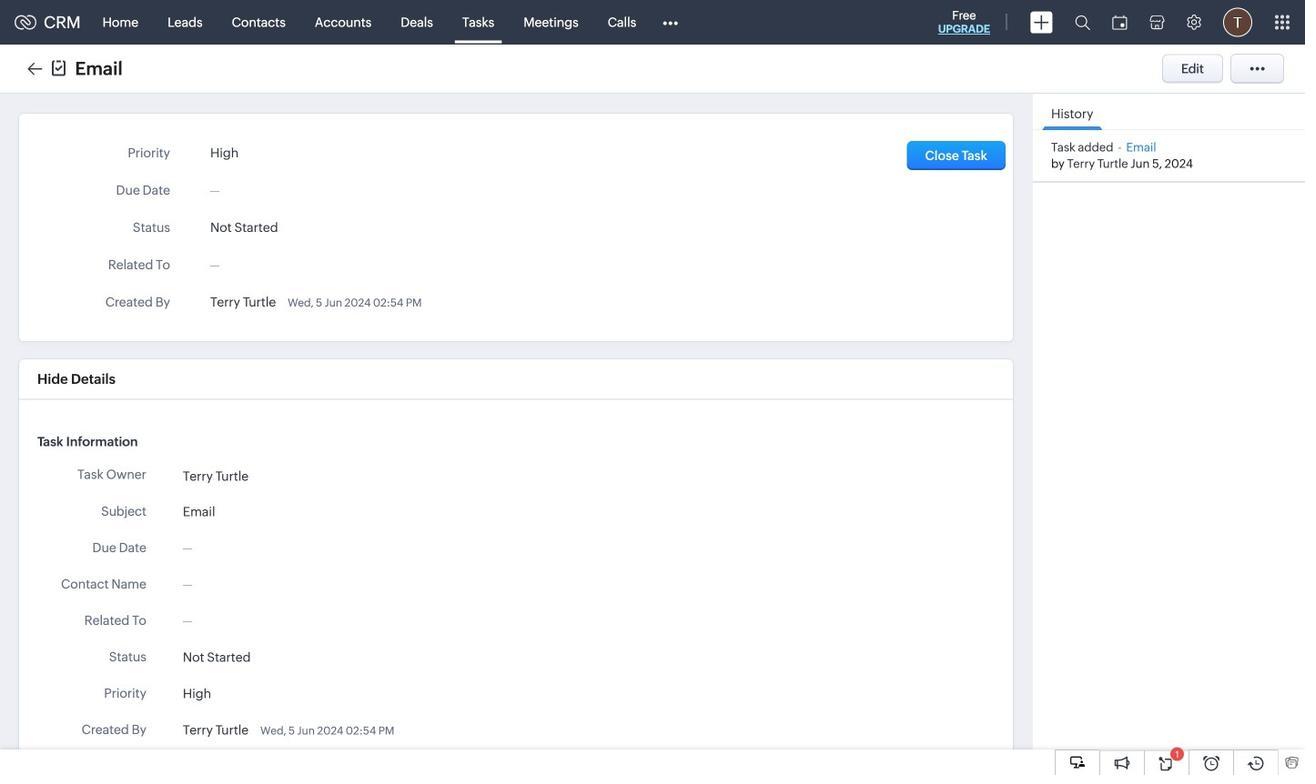Task type: describe. For each thing, give the bounding box(es) containing it.
profile element
[[1213, 0, 1264, 44]]

search image
[[1075, 15, 1091, 30]]

Other Modules field
[[651, 8, 690, 37]]

create menu element
[[1020, 0, 1064, 44]]

search element
[[1064, 0, 1102, 45]]

logo image
[[15, 15, 36, 30]]



Task type: locate. For each thing, give the bounding box(es) containing it.
profile image
[[1224, 8, 1253, 37]]

create menu image
[[1031, 11, 1054, 33]]

calendar image
[[1113, 15, 1128, 30]]



Task type: vqa. For each thing, say whether or not it's contained in the screenshot.
Profile Icon
yes



